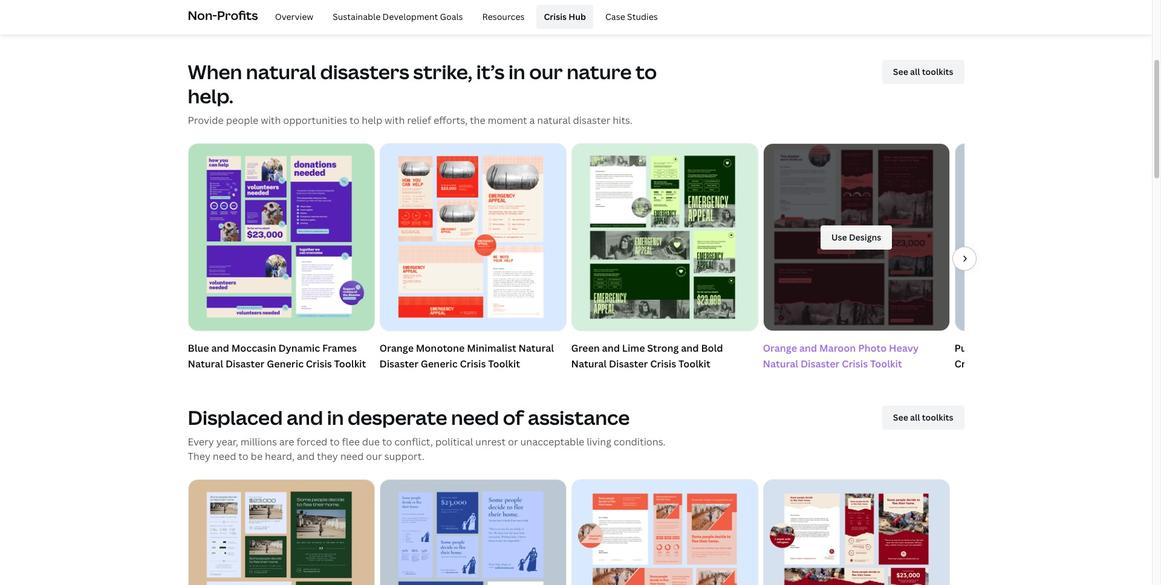 Task type: vqa. For each thing, say whether or not it's contained in the screenshot.
Toolkit
yes



Task type: locate. For each thing, give the bounding box(es) containing it.
toolkit down photo
[[870, 357, 902, 371]]

1 vertical spatial our
[[366, 450, 382, 463]]

2 generic from the left
[[421, 357, 458, 371]]

development
[[383, 11, 438, 22]]

1 horizontal spatial hub
[[983, 357, 1003, 371]]

crisis hub
[[544, 11, 586, 22]]

in
[[509, 59, 525, 85], [327, 405, 344, 431]]

natural inside orange monotone minimalist natural disaster generic crisis toolkit
[[519, 342, 554, 355]]

0 vertical spatial natural
[[246, 59, 316, 85]]

and
[[211, 342, 229, 355], [602, 342, 620, 355], [681, 342, 699, 355], [799, 342, 817, 355], [287, 405, 323, 431], [297, 450, 315, 463]]

and for and
[[602, 342, 620, 355]]

disaster
[[226, 357, 265, 371], [380, 357, 419, 371], [609, 357, 648, 371], [801, 357, 840, 371]]

natural
[[519, 342, 554, 355], [188, 357, 223, 371], [571, 357, 607, 371], [763, 357, 799, 371]]

profits
[[217, 7, 258, 23]]

4 disaster from the left
[[801, 357, 840, 371]]

0 vertical spatial our
[[529, 59, 563, 85]]

33 image
[[572, 480, 758, 586]]

heavy
[[889, 342, 919, 355]]

toolkit inside blue and moccasin dynamic frames natural disaster generic crisis toolkit
[[334, 357, 366, 371]]

purple
[[955, 342, 986, 355]]

hub
[[569, 11, 586, 22], [983, 357, 1003, 371]]

our up a
[[529, 59, 563, 85]]

overview
[[275, 11, 313, 22]]

hub left case
[[569, 11, 586, 22]]

our down due
[[366, 450, 382, 463]]

natural
[[246, 59, 316, 85], [537, 114, 571, 127]]

1 toolkit from the left
[[334, 357, 366, 371]]

menu bar containing overview
[[263, 5, 665, 29]]

in right it's
[[509, 59, 525, 85]]

need down year,
[[213, 450, 236, 463]]

hits.
[[613, 114, 633, 127]]

disaster down 'maroon'
[[801, 357, 840, 371]]

the
[[470, 114, 486, 127]]

1 horizontal spatial generic
[[421, 357, 458, 371]]

a
[[530, 114, 535, 127]]

minimalist for toolkit
[[467, 342, 516, 355]]

3 image
[[380, 144, 566, 331]]

1 horizontal spatial with
[[385, 114, 405, 127]]

and right blue
[[211, 342, 229, 355]]

0 horizontal spatial orange
[[380, 342, 414, 355]]

blue
[[188, 342, 209, 355]]

and left lime
[[602, 342, 620, 355]]

1 monotone from the left
[[416, 342, 465, 355]]

and up forced
[[287, 405, 323, 431]]

orange
[[380, 342, 414, 355], [763, 342, 797, 355]]

orange monotone minimalist natural disaster generic crisis toolkit link
[[380, 143, 566, 375]]

menu bar
[[263, 5, 665, 29]]

disaster up desperate
[[380, 357, 419, 371]]

1 horizontal spatial our
[[529, 59, 563, 85]]

toolkit down bold
[[679, 357, 711, 371]]

minimalist
[[467, 342, 516, 355], [1039, 342, 1089, 355]]

displaced and in desperate need of assistance every year, millions are forced to flee due to conflict, political unrest or unacceptable living conditions. they need to be heard, and they need our support.
[[188, 405, 666, 463]]

and inside blue and moccasin dynamic frames natural disaster generic crisis toolkit
[[211, 342, 229, 355]]

orange inside orange and maroon photo heavy natural disaster crisis toolkit
[[763, 342, 797, 355]]

unacceptable
[[521, 436, 584, 449]]

orange left 'maroon'
[[763, 342, 797, 355]]

relief
[[407, 114, 431, 127]]

0 horizontal spatial generic
[[267, 357, 304, 371]]

when
[[188, 59, 242, 85]]

nature
[[567, 59, 632, 85]]

2 minimalist from the left
[[1039, 342, 1089, 355]]

studies
[[627, 11, 658, 22]]

2 orange from the left
[[763, 342, 797, 355]]

heard,
[[265, 450, 295, 463]]

to right due
[[382, 436, 392, 449]]

disaster
[[573, 114, 611, 127]]

and left bold
[[681, 342, 699, 355]]

generic inside orange monotone minimalist natural disaster generic crisis toolkit
[[421, 357, 458, 371]]

crisis
[[544, 11, 567, 22], [306, 357, 332, 371], [460, 357, 486, 371], [650, 357, 676, 371], [842, 357, 868, 371], [955, 357, 981, 371]]

crisis inside orange and maroon photo heavy natural disaster crisis toolkit
[[842, 357, 868, 371]]

4 toolkit from the left
[[870, 357, 902, 371]]

moccasin
[[231, 342, 276, 355]]

disaster down lime
[[609, 357, 648, 371]]

2 horizontal spatial need
[[451, 405, 499, 431]]

social
[[1005, 357, 1034, 371]]

monotone for hub
[[988, 342, 1037, 355]]

our
[[529, 59, 563, 85], [366, 450, 382, 463]]

with right people
[[261, 114, 281, 127]]

hub left social
[[983, 357, 1003, 371]]

goals
[[440, 11, 463, 22]]

1 vertical spatial natural
[[537, 114, 571, 127]]

desperate
[[348, 405, 447, 431]]

blue and moccasin dynamic frames natural disaster generic crisis toolkit
[[188, 342, 366, 371]]

toolkit down frames
[[334, 357, 366, 371]]

4 image
[[188, 144, 374, 331]]

1 vertical spatial hub
[[983, 357, 1003, 371]]

need up the unrest
[[451, 405, 499, 431]]

1 with from the left
[[261, 114, 281, 127]]

monotone inside the purple monotone minimalist flood crisis hub social media post
[[988, 342, 1037, 355]]

7 image
[[955, 144, 1141, 331]]

conditions.
[[614, 436, 666, 449]]

resources link
[[475, 5, 532, 29]]

0 vertical spatial hub
[[569, 11, 586, 22]]

monotone inside orange monotone minimalist natural disaster generic crisis toolkit
[[416, 342, 465, 355]]

to
[[636, 59, 657, 85], [350, 114, 359, 127], [330, 436, 340, 449], [382, 436, 392, 449], [239, 450, 248, 463]]

1 vertical spatial in
[[327, 405, 344, 431]]

1 disaster from the left
[[226, 357, 265, 371]]

3 disaster from the left
[[609, 357, 648, 371]]

orange inside orange monotone minimalist natural disaster generic crisis toolkit
[[380, 342, 414, 355]]

need down flee
[[340, 450, 364, 463]]

natural inside blue and moccasin dynamic frames natural disaster generic crisis toolkit
[[188, 357, 223, 371]]

34 image
[[380, 480, 566, 586]]

disaster down moccasin
[[226, 357, 265, 371]]

it's
[[476, 59, 505, 85]]

natural right a
[[537, 114, 571, 127]]

bold
[[701, 342, 723, 355]]

strike,
[[413, 59, 473, 85]]

generic
[[267, 357, 304, 371], [421, 357, 458, 371]]

2 monotone from the left
[[988, 342, 1037, 355]]

1 horizontal spatial minimalist
[[1039, 342, 1089, 355]]

to left flee
[[330, 436, 340, 449]]

displaced
[[188, 405, 283, 431]]

minimalist inside the purple monotone minimalist flood crisis hub social media post
[[1039, 342, 1089, 355]]

need
[[451, 405, 499, 431], [213, 450, 236, 463], [340, 450, 364, 463]]

and inside orange and maroon photo heavy natural disaster crisis toolkit
[[799, 342, 817, 355]]

monotone
[[416, 342, 465, 355], [988, 342, 1037, 355]]

disasters
[[320, 59, 409, 85]]

toolkit up of
[[488, 357, 520, 371]]

1 horizontal spatial in
[[509, 59, 525, 85]]

with right "help"
[[385, 114, 405, 127]]

natural down overview link
[[246, 59, 316, 85]]

provide
[[188, 114, 224, 127]]

and for heavy
[[799, 342, 817, 355]]

2 toolkit from the left
[[488, 357, 520, 371]]

minimalist inside orange monotone minimalist natural disaster generic crisis toolkit
[[467, 342, 516, 355]]

green and lime strong and bold natural disaster crisis toolkit link
[[571, 143, 758, 375]]

1 orange from the left
[[380, 342, 414, 355]]

35 image
[[764, 480, 949, 586]]

natural inside green and lime strong and bold natural disaster crisis toolkit
[[571, 357, 607, 371]]

with
[[261, 114, 281, 127], [385, 114, 405, 127]]

in up flee
[[327, 405, 344, 431]]

0 horizontal spatial natural
[[246, 59, 316, 85]]

non-
[[188, 7, 217, 23]]

0 horizontal spatial our
[[366, 450, 382, 463]]

1 horizontal spatial orange
[[763, 342, 797, 355]]

help.
[[188, 83, 234, 109]]

0 horizontal spatial minimalist
[[467, 342, 516, 355]]

disaster inside orange and maroon photo heavy natural disaster crisis toolkit
[[801, 357, 840, 371]]

0 horizontal spatial monotone
[[416, 342, 465, 355]]

0 vertical spatial in
[[509, 59, 525, 85]]

and left 'maroon'
[[799, 342, 817, 355]]

orange right frames
[[380, 342, 414, 355]]

orange monotone minimalist natural disaster generic crisis toolkit
[[380, 342, 554, 371]]

3 toolkit from the left
[[679, 357, 711, 371]]

they
[[317, 450, 338, 463]]

1 generic from the left
[[267, 357, 304, 371]]

to right nature in the top of the page
[[636, 59, 657, 85]]

36 image
[[188, 480, 374, 586]]

1 minimalist from the left
[[467, 342, 516, 355]]

1 horizontal spatial monotone
[[988, 342, 1037, 355]]

0 horizontal spatial with
[[261, 114, 281, 127]]

2 disaster from the left
[[380, 357, 419, 371]]

lime
[[622, 342, 645, 355]]

maroon
[[820, 342, 856, 355]]

0 horizontal spatial in
[[327, 405, 344, 431]]

toolkit
[[334, 357, 366, 371], [488, 357, 520, 371], [679, 357, 711, 371], [870, 357, 902, 371]]



Task type: describe. For each thing, give the bounding box(es) containing it.
hub inside the purple monotone minimalist flood crisis hub social media post
[[983, 357, 1003, 371]]

toolkit inside orange and maroon photo heavy natural disaster crisis toolkit
[[870, 357, 902, 371]]

every
[[188, 436, 214, 449]]

be
[[251, 450, 263, 463]]

1 horizontal spatial natural
[[537, 114, 571, 127]]

natural inside orange and maroon photo heavy natural disaster crisis toolkit
[[763, 357, 799, 371]]

overview link
[[268, 5, 321, 29]]

crisis inside crisis hub link
[[544, 11, 567, 22]]

to left "help"
[[350, 114, 359, 127]]

millions
[[241, 436, 277, 449]]

crisis hub link
[[537, 5, 593, 29]]

0 horizontal spatial need
[[213, 450, 236, 463]]

disaster inside orange monotone minimalist natural disaster generic crisis toolkit
[[380, 357, 419, 371]]

sustainable development goals link
[[326, 5, 470, 29]]

conflict,
[[395, 436, 433, 449]]

efforts,
[[434, 114, 468, 127]]

assistance
[[528, 405, 630, 431]]

help
[[362, 114, 382, 127]]

flood
[[1091, 342, 1118, 355]]

2 image
[[572, 144, 758, 331]]

minimalist for media
[[1039, 342, 1089, 355]]

living
[[587, 436, 611, 449]]

photo
[[858, 342, 887, 355]]

1 horizontal spatial need
[[340, 450, 364, 463]]

crisis inside green and lime strong and bold natural disaster crisis toolkit
[[650, 357, 676, 371]]

in inside displaced and in desperate need of assistance every year, millions are forced to flee due to conflict, political unrest or unacceptable living conditions. they need to be heard, and they need our support.
[[327, 405, 344, 431]]

generic inside blue and moccasin dynamic frames natural disaster generic crisis toolkit
[[267, 357, 304, 371]]

due
[[362, 436, 380, 449]]

orange and maroon photo heavy natural disaster crisis toolkit
[[763, 342, 919, 371]]

our inside displaced and in desperate need of assistance every year, millions are forced to flee due to conflict, political unrest or unacceptable living conditions. they need to be heard, and they need our support.
[[366, 450, 382, 463]]

unrest
[[475, 436, 506, 449]]

our inside when natural disasters strike, it's in our nature to help. provide people with opportunities to help with relief efforts, the moment a natural disaster hits.
[[529, 59, 563, 85]]

sustainable
[[333, 11, 381, 22]]

0 horizontal spatial hub
[[569, 11, 586, 22]]

orange for orange and maroon photo heavy natural disaster crisis toolkit
[[763, 342, 797, 355]]

crisis inside blue and moccasin dynamic frames natural disaster generic crisis toolkit
[[306, 357, 332, 371]]

dynamic
[[278, 342, 320, 355]]

flee
[[342, 436, 360, 449]]

political
[[435, 436, 473, 449]]

case
[[605, 11, 625, 22]]

and down forced
[[297, 450, 315, 463]]

in inside when natural disasters strike, it's in our nature to help. provide people with opportunities to help with relief efforts, the moment a natural disaster hits.
[[509, 59, 525, 85]]

2 with from the left
[[385, 114, 405, 127]]

and for frames
[[211, 342, 229, 355]]

green
[[571, 342, 600, 355]]

1 image
[[754, 135, 959, 340]]

forced
[[297, 436, 328, 449]]

crisis inside the purple monotone minimalist flood crisis hub social media post
[[955, 357, 981, 371]]

monotone for generic
[[416, 342, 465, 355]]

support.
[[384, 450, 424, 463]]

purple monotone minimalist flood crisis hub social media post
[[955, 342, 1118, 371]]

when natural disasters strike, it's in our nature to help. provide people with opportunities to help with relief efforts, the moment a natural disaster hits.
[[188, 59, 657, 127]]

orange and maroon photo heavy natural disaster crisis toolkit link
[[754, 135, 959, 375]]

are
[[279, 436, 294, 449]]

sustainable development goals
[[333, 11, 463, 22]]

media
[[1036, 357, 1065, 371]]

case studies
[[605, 11, 658, 22]]

disaster inside blue and moccasin dynamic frames natural disaster generic crisis toolkit
[[226, 357, 265, 371]]

blue and moccasin dynamic frames natural disaster generic crisis toolkit link
[[188, 143, 375, 375]]

toolkit inside green and lime strong and bold natural disaster crisis toolkit
[[679, 357, 711, 371]]

strong
[[647, 342, 679, 355]]

frames
[[322, 342, 357, 355]]

green and lime strong and bold natural disaster crisis toolkit
[[571, 342, 723, 371]]

toolkit inside orange monotone minimalist natural disaster generic crisis toolkit
[[488, 357, 520, 371]]

post
[[1067, 357, 1088, 371]]

year,
[[216, 436, 238, 449]]

people
[[226, 114, 258, 127]]

crisis inside orange monotone minimalist natural disaster generic crisis toolkit
[[460, 357, 486, 371]]

non-profits
[[188, 7, 258, 23]]

moment
[[488, 114, 527, 127]]

resources
[[482, 11, 525, 22]]

or
[[508, 436, 518, 449]]

they
[[188, 450, 210, 463]]

purple monotone minimalist flood crisis hub social media post link
[[955, 143, 1142, 375]]

case studies link
[[598, 5, 665, 29]]

of
[[503, 405, 524, 431]]

opportunities
[[283, 114, 347, 127]]

orange for orange monotone minimalist natural disaster generic crisis toolkit
[[380, 342, 414, 355]]

disaster inside green and lime strong and bold natural disaster crisis toolkit
[[609, 357, 648, 371]]

to left "be"
[[239, 450, 248, 463]]

and for need
[[287, 405, 323, 431]]



